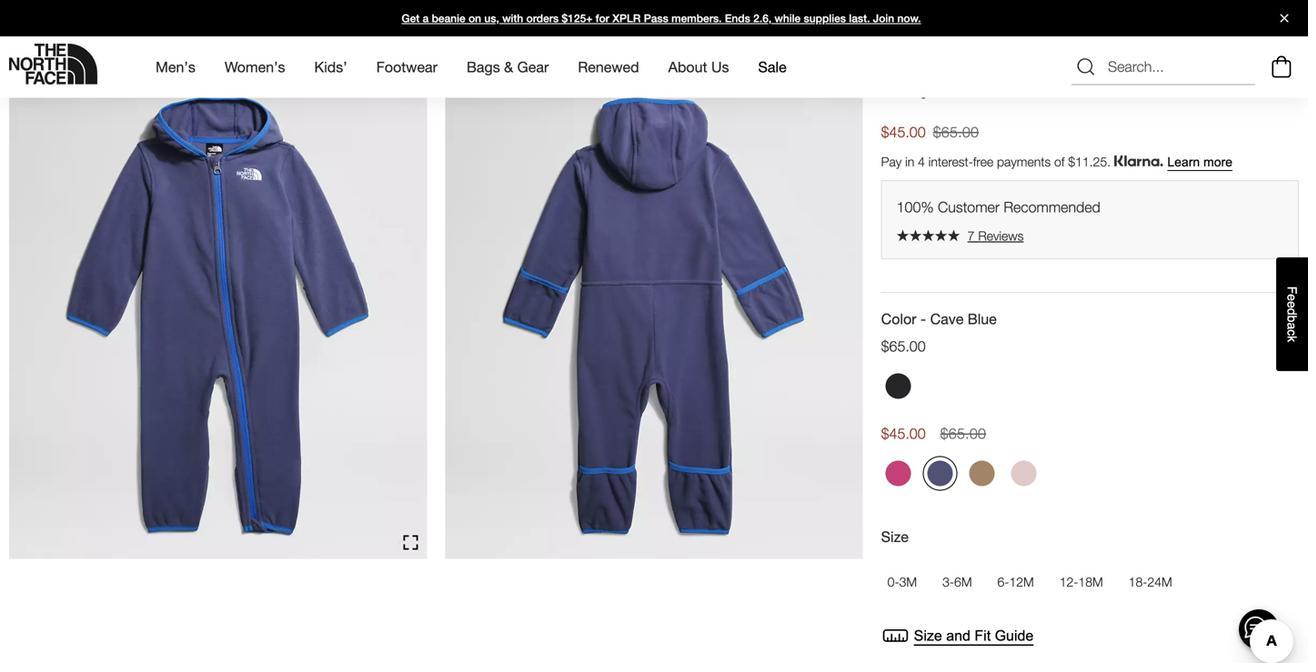 Task type: vqa. For each thing, say whether or not it's contained in the screenshot.
Order Status LINK
no



Task type: locate. For each thing, give the bounding box(es) containing it.
cave
[[931, 310, 964, 328]]

tnf black image
[[886, 374, 912, 399]]

d
[[1286, 308, 1300, 316]]

a
[[423, 12, 429, 25], [1286, 323, 1300, 330]]

&
[[504, 58, 514, 76]]

fit
[[975, 628, 991, 644]]

e
[[1286, 294, 1300, 301], [1286, 301, 1300, 308]]

sale link
[[759, 42, 787, 92]]

search all image
[[1076, 56, 1098, 78]]

0 vertical spatial $45.00
[[882, 123, 926, 141]]

24m)
[[155, 33, 183, 48]]

size left 'and' at the right bottom
[[914, 628, 943, 644]]

0 vertical spatial color option group
[[882, 369, 1300, 411]]

kids' right women's at left top
[[315, 58, 347, 76]]

18-24m
[[1129, 575, 1173, 590]]

baby left "(0-"
[[108, 33, 137, 48]]

Purdy Pink radio
[[1007, 456, 1042, 491]]

baby
[[108, 33, 137, 48], [882, 73, 932, 99]]

baby left glacier at the top right
[[882, 73, 932, 99]]

kids'
[[62, 33, 89, 48], [315, 58, 347, 76]]

0 vertical spatial $65.00
[[933, 123, 980, 141]]

kids' link right home
[[62, 33, 89, 48]]

while
[[775, 12, 801, 25]]

guide
[[995, 628, 1034, 644]]

glacier
[[938, 73, 1007, 99]]

list box
[[882, 565, 1300, 600]]

learn
[[1168, 155, 1201, 169]]

0 horizontal spatial kids' link
[[62, 33, 89, 48]]

18-24m button
[[1123, 565, 1179, 600]]

about us link
[[669, 42, 730, 92]]

18-
[[1129, 575, 1148, 590]]

us
[[712, 58, 730, 76]]

e up d
[[1286, 294, 1300, 301]]

a right get
[[423, 12, 429, 25]]

1 vertical spatial $45.00
[[882, 425, 926, 442]]

TNF Black radio
[[882, 369, 916, 404]]

1 color option group from the top
[[882, 369, 1300, 411]]

1 horizontal spatial baby
[[882, 73, 932, 99]]

get a beanie on us, with orders $125+ for xplr pass members. ends 2.6, while supplies last. join now.
[[402, 12, 922, 25]]

3-
[[943, 575, 955, 590]]

kids' right home
[[62, 33, 89, 48]]

2 color option group from the top
[[882, 456, 1300, 498]]

learn more
[[1168, 155, 1233, 169]]

Mr. Pink Big Abstract Print radio
[[882, 456, 916, 491]]

7 reviews
[[968, 228, 1024, 243]]

2.6,
[[754, 12, 772, 25]]

f e e d b a c k
[[1286, 287, 1300, 343]]

1 vertical spatial size
[[914, 628, 943, 644]]

payments
[[998, 154, 1051, 169]]

blue
[[968, 310, 997, 328]]

a up k
[[1286, 323, 1300, 330]]

$65.00 up interest-
[[933, 123, 980, 141]]

for
[[596, 12, 610, 25]]

$45.00 up the mr. pink big abstract print option at the right bottom
[[882, 425, 926, 442]]

size and fit guide button
[[882, 622, 1034, 651]]

interest-
[[929, 154, 974, 169]]

1 / from the left
[[50, 33, 54, 48]]

1 horizontal spatial size
[[914, 628, 943, 644]]

color
[[882, 310, 917, 328]]

/ left baby (0-24m) link
[[97, 33, 101, 48]]

0 horizontal spatial baby
[[108, 33, 137, 48]]

home
[[9, 33, 42, 48]]

color option group
[[882, 369, 1300, 411], [882, 456, 1300, 498]]

0 vertical spatial size
[[882, 528, 909, 546]]

men's link
[[156, 42, 196, 92]]

/ right home
[[50, 33, 54, 48]]

4
[[918, 154, 926, 169]]

view cart image
[[1268, 53, 1297, 81]]

0 vertical spatial baby
[[108, 33, 137, 48]]

7
[[968, 228, 975, 243]]

join
[[874, 12, 895, 25]]

baby (0-24m) link
[[108, 33, 183, 48]]

1 horizontal spatial /
[[97, 33, 101, 48]]

1 vertical spatial a
[[1286, 323, 1300, 330]]

sale
[[759, 58, 787, 76]]

almond butter big abstract print image
[[970, 461, 995, 486]]

klarna image
[[1115, 156, 1164, 167]]

size up 0-
[[882, 528, 909, 546]]

1 vertical spatial baby
[[882, 73, 932, 99]]

e up b
[[1286, 301, 1300, 308]]

f
[[1286, 287, 1300, 294]]

size
[[882, 528, 909, 546], [914, 628, 943, 644]]

0 horizontal spatial a
[[423, 12, 429, 25]]

size for size
[[882, 528, 909, 546]]

kids' link right women's link
[[315, 42, 347, 92]]

0 vertical spatial a
[[423, 12, 429, 25]]

(0-
[[140, 33, 155, 48]]

3m
[[900, 575, 918, 590]]

xplr
[[613, 12, 641, 25]]

size inside button
[[914, 628, 943, 644]]

a inside get a beanie on us, with orders $125+ for xplr pass members. ends 2.6, while supplies last. join now. link
[[423, 12, 429, 25]]

$65.00
[[933, 123, 980, 141], [882, 338, 926, 355], [941, 425, 987, 442]]

/
[[50, 33, 54, 48], [97, 33, 101, 48]]

-
[[921, 310, 927, 328]]

f e e d b a c k button
[[1277, 258, 1309, 371]]

Search search field
[[1072, 49, 1256, 85]]

one-
[[1013, 73, 1062, 99]]

0 vertical spatial kids'
[[62, 33, 89, 48]]

$45.00 up in
[[882, 123, 926, 141]]

6m
[[955, 575, 973, 590]]

0 horizontal spatial size
[[882, 528, 909, 546]]

recommended
[[1004, 199, 1101, 216]]

1 vertical spatial color option group
[[882, 456, 1300, 498]]

$45.00
[[882, 123, 926, 141], [882, 425, 926, 442]]

1 horizontal spatial kids'
[[315, 58, 347, 76]]

and
[[947, 628, 971, 644]]

$65.00 down color
[[882, 338, 926, 355]]

2 vertical spatial $65.00
[[941, 425, 987, 442]]

7 reviews link
[[897, 228, 1284, 244]]

18m
[[1079, 575, 1104, 590]]

us,
[[485, 12, 500, 25]]

0 horizontal spatial /
[[50, 33, 54, 48]]

1 horizontal spatial a
[[1286, 323, 1300, 330]]

men's
[[156, 58, 196, 76]]

$65.00 up almond butter big abstract print radio
[[941, 425, 987, 442]]



Task type: describe. For each thing, give the bounding box(es) containing it.
size for size and fit guide
[[914, 628, 943, 644]]

size and fit guide
[[914, 628, 1034, 644]]

2 $45.00 from the top
[[882, 425, 926, 442]]

footwear link
[[377, 42, 438, 92]]

ends
[[725, 12, 751, 25]]

about us
[[669, 58, 730, 76]]

mr. pink big abstract print image
[[886, 461, 912, 486]]

1 horizontal spatial kids' link
[[315, 42, 347, 92]]

bags
[[467, 58, 500, 76]]

on
[[469, 12, 482, 25]]

Cave Blue radio
[[924, 456, 958, 491]]

a inside "f e e d b a c k" button
[[1286, 323, 1300, 330]]

free
[[974, 154, 994, 169]]

footwear
[[377, 58, 438, 76]]

close image
[[1273, 14, 1297, 22]]

get a beanie on us, with orders $125+ for xplr pass members. ends 2.6, while supplies last. join now. link
[[0, 0, 1309, 36]]

c
[[1286, 330, 1300, 336]]

12-18m
[[1060, 575, 1104, 590]]

bags & gear
[[467, 58, 549, 76]]

of
[[1055, 154, 1065, 169]]

pay
[[882, 154, 902, 169]]

renewed link
[[578, 42, 639, 92]]

pay in 4 interest-free payments of $11.25.
[[882, 154, 1115, 169]]

6-
[[998, 575, 1010, 590]]

with
[[503, 12, 524, 25]]

get
[[402, 12, 420, 25]]

more
[[1204, 155, 1233, 169]]

women's
[[225, 58, 285, 76]]

0-3m button
[[882, 565, 924, 600]]

6-12m button
[[992, 565, 1041, 600]]

members.
[[672, 12, 722, 25]]

1 e from the top
[[1286, 294, 1300, 301]]

12-
[[1060, 575, 1079, 590]]

2 e from the top
[[1286, 301, 1300, 308]]

bags & gear link
[[467, 42, 549, 92]]

list box containing 0-3m
[[882, 565, 1300, 600]]

3-6m button
[[937, 565, 979, 600]]

6-12m
[[998, 575, 1035, 590]]

last.
[[850, 12, 871, 25]]

1 vertical spatial kids'
[[315, 58, 347, 76]]

color - cave blue
[[882, 310, 997, 328]]

1 $45.00 from the top
[[882, 123, 926, 141]]

100%
[[897, 199, 934, 216]]

piece
[[1062, 73, 1116, 99]]

0 horizontal spatial kids'
[[62, 33, 89, 48]]

Almond Butter Big Abstract Print radio
[[965, 456, 1000, 491]]

cave blue image
[[928, 461, 954, 486]]

24m
[[1148, 575, 1173, 590]]

orders
[[527, 12, 559, 25]]

k
[[1286, 336, 1300, 343]]

pass
[[644, 12, 669, 25]]

the north face home page image
[[9, 44, 97, 85]]

about
[[669, 58, 708, 76]]

3-6m
[[943, 575, 973, 590]]

open full screen image
[[404, 536, 418, 550]]

100% customer recommended
[[897, 199, 1101, 216]]

1 vertical spatial $65.00
[[882, 338, 926, 355]]

reviews
[[979, 228, 1024, 243]]

0-3m
[[888, 575, 918, 590]]

now.
[[898, 12, 922, 25]]

purdy pink image
[[1012, 461, 1037, 486]]

$11.25.
[[1069, 154, 1111, 169]]

home link
[[9, 33, 42, 48]]

customer
[[938, 199, 1000, 216]]

0-
[[888, 575, 900, 590]]

women's link
[[225, 42, 285, 92]]

home / kids' / baby (0-24m)
[[9, 33, 183, 48]]

beanie
[[432, 12, 466, 25]]

baby glacier one-piece
[[882, 73, 1116, 99]]

2 / from the left
[[97, 33, 101, 48]]

b
[[1286, 316, 1300, 323]]

$125+
[[562, 12, 593, 25]]

in
[[906, 154, 915, 169]]

12-18m button
[[1054, 565, 1110, 600]]

learn more button
[[1168, 155, 1233, 170]]

gear
[[518, 58, 549, 76]]

renewed
[[578, 58, 639, 76]]



